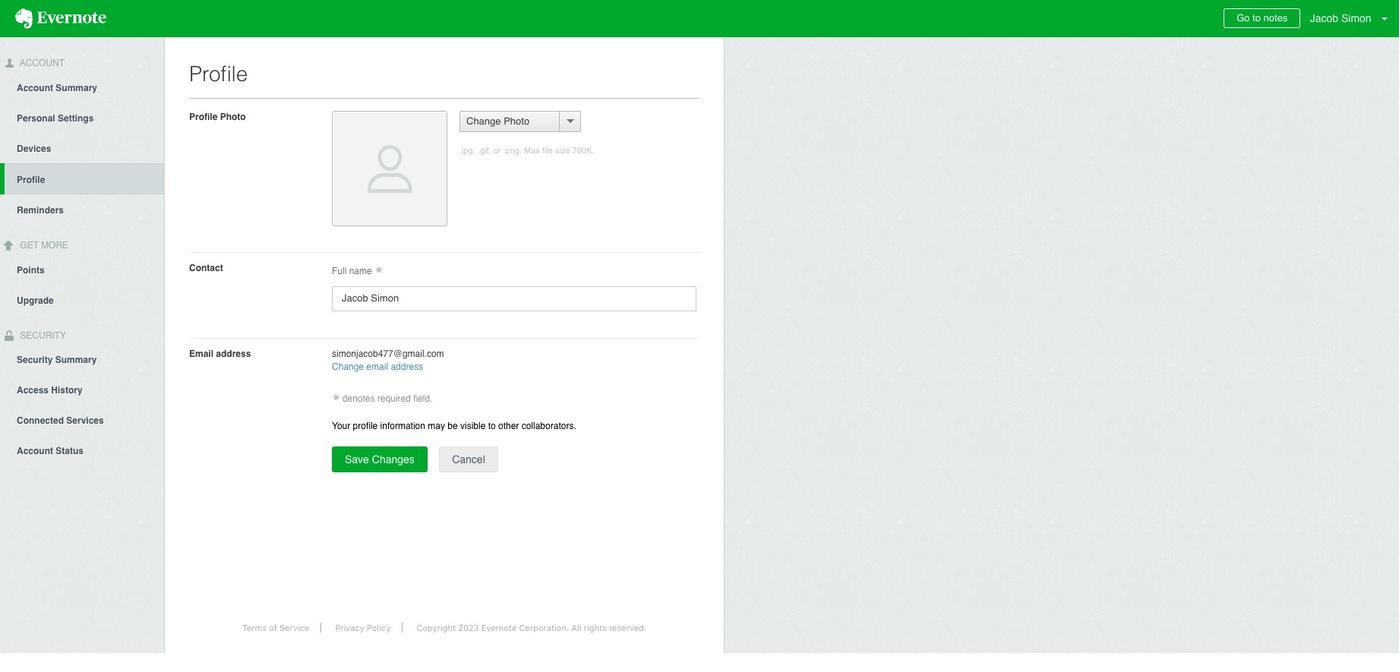 Task type: locate. For each thing, give the bounding box(es) containing it.
upgrade link
[[0, 285, 164, 315]]

account up account summary
[[17, 58, 65, 68]]

security up security summary
[[17, 330, 66, 341]]

email address
[[189, 349, 251, 360]]

None submit
[[332, 447, 428, 473], [439, 447, 498, 473], [332, 447, 428, 473], [439, 447, 498, 473]]

points link
[[0, 254, 164, 285]]

jacob simon
[[1311, 12, 1372, 24]]

1 vertical spatial address
[[391, 362, 423, 373]]

notes
[[1264, 12, 1288, 24]]

reserved.
[[609, 623, 647, 633]]

address down simonjacob477@gmail.com
[[391, 362, 423, 373]]

get more
[[17, 240, 68, 251]]

to left other on the bottom left
[[488, 421, 496, 432]]

1 vertical spatial account
[[17, 83, 53, 93]]

summary inside security summary link
[[55, 355, 97, 366]]

2 vertical spatial account
[[17, 446, 53, 457]]

simonjacob477@gmail.com change email address
[[332, 349, 444, 373]]

profile link
[[5, 163, 164, 194]]

to right go
[[1253, 12, 1261, 24]]

visible
[[460, 421, 486, 432]]

profile for profile photo
[[189, 112, 218, 122]]

0 horizontal spatial photo
[[220, 112, 246, 122]]

change
[[467, 116, 501, 127], [332, 362, 364, 373]]

connected services link
[[0, 405, 164, 436]]

summary up access history "link"
[[55, 355, 97, 366]]

access history link
[[0, 375, 164, 405]]

1 vertical spatial change
[[332, 362, 364, 373]]

more
[[41, 240, 68, 251]]

privacy policy link
[[324, 623, 403, 633]]

0 vertical spatial summary
[[56, 83, 97, 93]]

1 horizontal spatial photo
[[504, 116, 530, 127]]

other
[[498, 421, 519, 432]]

terms of service link
[[231, 623, 321, 633]]

photo for profile photo
[[220, 112, 246, 122]]

0 vertical spatial change
[[467, 116, 501, 127]]

address inside simonjacob477@gmail.com change email address
[[391, 362, 423, 373]]

account summary
[[17, 83, 97, 93]]

Full name text field
[[332, 287, 697, 312]]

personal
[[17, 113, 55, 124]]

photo for change photo
[[504, 116, 530, 127]]

summary for security summary
[[55, 355, 97, 366]]

may
[[428, 421, 445, 432]]

change left email
[[332, 362, 364, 373]]

or
[[494, 146, 501, 156]]

0 horizontal spatial address
[[216, 349, 251, 360]]

personal settings link
[[0, 102, 164, 133]]

jacob
[[1311, 12, 1339, 24]]

history
[[51, 386, 83, 396]]

0 vertical spatial to
[[1253, 12, 1261, 24]]

your profile information may be visible to other collaborators.
[[332, 421, 577, 432]]

summary up personal settings link
[[56, 83, 97, 93]]

security
[[17, 330, 66, 341], [17, 355, 53, 366]]

simon
[[1342, 12, 1372, 24]]

reminders
[[17, 205, 64, 216]]

1 vertical spatial summary
[[55, 355, 97, 366]]

account up personal
[[17, 83, 53, 93]]

profile photo
[[189, 112, 246, 122]]

summary for account summary
[[56, 83, 97, 93]]

all
[[572, 623, 582, 633]]

2 vertical spatial profile
[[17, 175, 45, 185]]

0 horizontal spatial change
[[332, 362, 364, 373]]

1 horizontal spatial change
[[467, 116, 501, 127]]

status
[[56, 446, 84, 457]]

account down connected
[[17, 446, 53, 457]]

1 vertical spatial profile
[[189, 112, 218, 122]]

1 vertical spatial security
[[17, 355, 53, 366]]

summary inside account summary link
[[56, 83, 97, 93]]

address right 'email' on the bottom
[[216, 349, 251, 360]]

simonjacob477@gmail.com
[[332, 349, 444, 360]]

security summary
[[17, 355, 97, 366]]

profile for profile link on the top left of the page
[[17, 175, 45, 185]]

account
[[17, 58, 65, 68], [17, 83, 53, 93], [17, 446, 53, 457]]

denotes
[[343, 394, 375, 405]]

0 vertical spatial security
[[17, 330, 66, 341]]

connected services
[[17, 416, 104, 427]]

.gif,
[[478, 146, 491, 156]]

services
[[66, 416, 104, 427]]

devices
[[17, 143, 51, 154]]

of
[[269, 623, 277, 633]]

summary
[[56, 83, 97, 93], [55, 355, 97, 366]]

access history
[[17, 386, 83, 396]]

terms of service
[[242, 623, 309, 633]]

evernote
[[482, 623, 517, 633]]

0 horizontal spatial to
[[488, 421, 496, 432]]

1 horizontal spatial address
[[391, 362, 423, 373]]

denotes required field.
[[340, 394, 433, 405]]

photo
[[220, 112, 246, 122], [504, 116, 530, 127]]

security up access
[[17, 355, 53, 366]]

address
[[216, 349, 251, 360], [391, 362, 423, 373]]

service
[[280, 623, 309, 633]]

to
[[1253, 12, 1261, 24], [488, 421, 496, 432]]

profile
[[189, 62, 248, 86], [189, 112, 218, 122], [17, 175, 45, 185]]

information
[[380, 421, 426, 432]]

copyright 2023 evernote corporation. all rights reserved.
[[417, 623, 647, 633]]

change photo
[[467, 116, 530, 127]]

change up .gif,
[[467, 116, 501, 127]]

0 vertical spatial account
[[17, 58, 65, 68]]



Task type: vqa. For each thing, say whether or not it's contained in the screenshot.
Points in the top left of the page
yes



Task type: describe. For each thing, give the bounding box(es) containing it.
connected
[[17, 416, 64, 427]]

.jpg,
[[460, 146, 476, 156]]

required
[[378, 394, 411, 405]]

copyright
[[417, 623, 456, 633]]

privacy policy
[[335, 623, 391, 633]]

.png.
[[503, 146, 522, 156]]

upgrade
[[17, 295, 54, 306]]

go to notes
[[1237, 12, 1288, 24]]

terms
[[242, 623, 267, 633]]

2023
[[458, 623, 479, 633]]

email
[[367, 362, 388, 373]]

policy
[[367, 623, 391, 633]]

full
[[332, 266, 347, 277]]

reminders link
[[0, 194, 164, 225]]

field.
[[414, 394, 433, 405]]

be
[[448, 421, 458, 432]]

email
[[189, 349, 214, 360]]

your
[[332, 421, 351, 432]]

go
[[1237, 12, 1250, 24]]

rights
[[584, 623, 607, 633]]

get
[[20, 240, 39, 251]]

personal settings
[[17, 113, 94, 124]]

file
[[542, 146, 553, 156]]

points
[[17, 265, 45, 276]]

profile
[[353, 421, 378, 432]]

security for security
[[17, 330, 66, 341]]

access
[[17, 386, 49, 396]]

account status
[[17, 446, 84, 457]]

account status link
[[0, 436, 164, 466]]

settings
[[58, 113, 94, 124]]

0 vertical spatial address
[[216, 349, 251, 360]]

max
[[524, 146, 540, 156]]

700k.
[[573, 146, 594, 156]]

privacy
[[335, 623, 364, 633]]

full name
[[332, 266, 375, 277]]

change inside simonjacob477@gmail.com change email address
[[332, 362, 364, 373]]

account summary link
[[0, 72, 164, 102]]

0 vertical spatial profile
[[189, 62, 248, 86]]

devices link
[[0, 133, 164, 163]]

security summary link
[[0, 345, 164, 375]]

collaborators.
[[522, 421, 577, 432]]

contact
[[189, 263, 223, 274]]

corporation.
[[519, 623, 569, 633]]

go to notes link
[[1224, 8, 1301, 28]]

account for account
[[17, 58, 65, 68]]

1 horizontal spatial to
[[1253, 12, 1261, 24]]

account for account status
[[17, 446, 53, 457]]

evernote link
[[0, 0, 122, 37]]

account for account summary
[[17, 83, 53, 93]]

evernote image
[[0, 8, 122, 29]]

name
[[349, 266, 372, 277]]

change email address link
[[332, 362, 423, 373]]

size
[[555, 146, 570, 156]]

jacob simon link
[[1307, 0, 1400, 37]]

1 vertical spatial to
[[488, 421, 496, 432]]

security for security summary
[[17, 355, 53, 366]]

.jpg, .gif, or .png. max file size 700k.
[[460, 146, 594, 156]]



